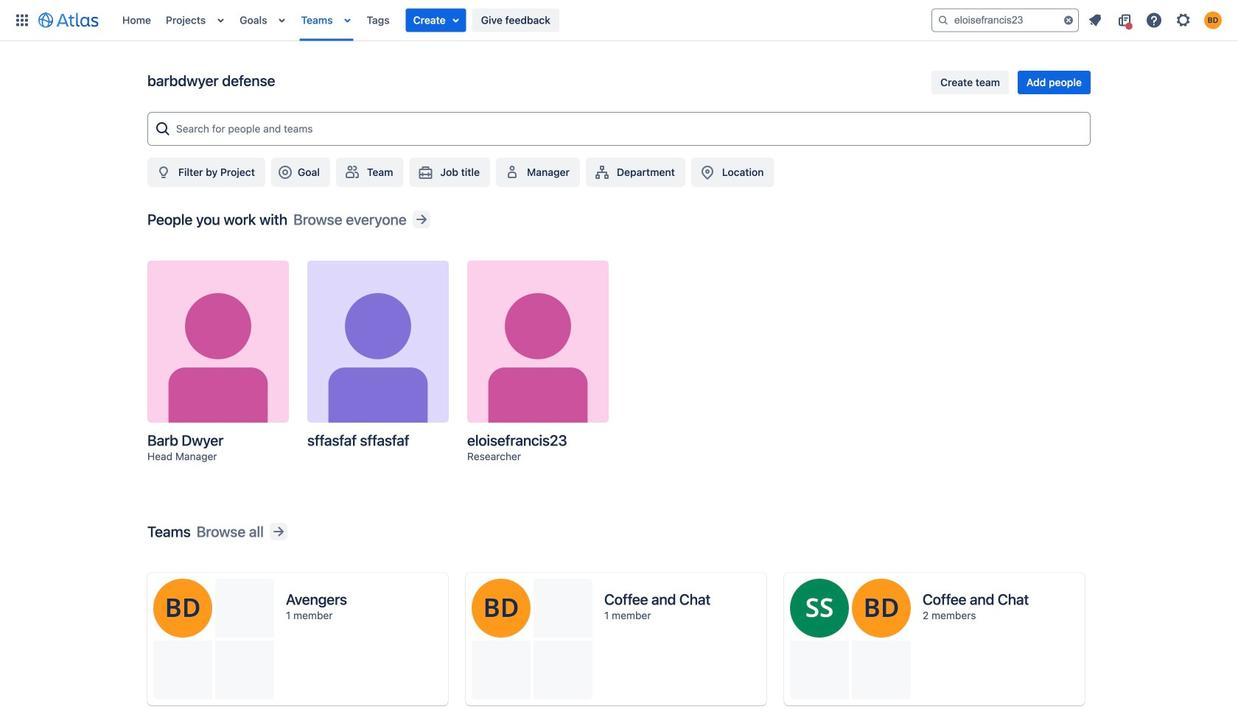 Task type: describe. For each thing, give the bounding box(es) containing it.
clear search session image
[[1063, 14, 1075, 26]]

1 horizontal spatial list
[[1082, 8, 1229, 32]]

help image
[[1145, 11, 1163, 29]]

settings image
[[1175, 11, 1193, 29]]

0 horizontal spatial list
[[115, 0, 932, 41]]

switch to... image
[[13, 11, 31, 29]]

Search for people and teams field
[[172, 116, 1084, 142]]

account image
[[1204, 11, 1222, 29]]

list item inside 'list'
[[406, 8, 466, 32]]



Task type: vqa. For each thing, say whether or not it's contained in the screenshot.
DIALOG
no



Task type: locate. For each thing, give the bounding box(es) containing it.
browse everyone image
[[413, 211, 430, 228]]

banner
[[0, 0, 1238, 41]]

list
[[115, 0, 932, 41], [1082, 8, 1229, 32]]

top element
[[9, 0, 932, 41]]

search for people and teams image
[[154, 120, 172, 138]]

notifications image
[[1086, 11, 1104, 29]]

search image
[[938, 14, 949, 26]]

list item
[[406, 8, 466, 32]]

None search field
[[932, 8, 1079, 32]]

Search field
[[932, 8, 1079, 32]]

browse all image
[[270, 523, 287, 541]]



